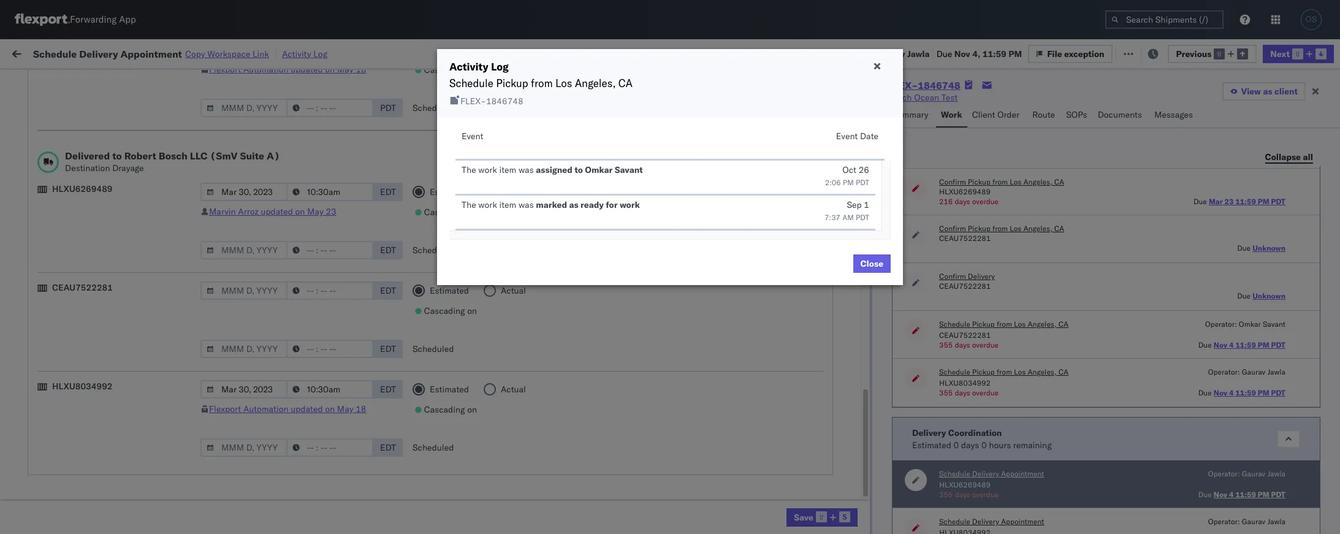 Task type: vqa. For each thing, say whether or not it's contained in the screenshot.
bottommost May
yes



Task type: describe. For each thing, give the bounding box(es) containing it.
days for ceau7522281
[[955, 340, 971, 350]]

12 ocean fcl from the top
[[450, 444, 493, 455]]

2023 right 28,
[[324, 498, 345, 509]]

upload customs clearance documents for 11:00
[[28, 255, 181, 266]]

1 horizontal spatial 23
[[1225, 197, 1234, 206]]

1 vertical spatial omkar
[[1240, 320, 1262, 329]]

schedule delivery appointment button up confirm pickup from los angeles, ca link
[[28, 308, 151, 322]]

fcl for 12:00 am pdt, aug 19, 2022 upload customs clearance documents link
[[477, 121, 493, 132]]

2022 for confirm pickup from los angeles, ca link
[[326, 336, 348, 347]]

uetu5238478 for 4:00 pm pst, dec 23, 2022
[[974, 336, 1034, 347]]

may for hlxu6269489
[[307, 206, 324, 217]]

flex-1660288
[[810, 121, 874, 132]]

pdt inside sep 1 7:37 am pdt
[[856, 213, 870, 222]]

2 1889466 from the top
[[836, 309, 874, 321]]

7 ocean fcl from the top
[[450, 309, 493, 321]]

delivery coordination estimated 0 days 0 hours remaining
[[913, 427, 1052, 451]]

client order button
[[968, 104, 1028, 128]]

pst, down 4:00 pm pst, dec 23, 2022
[[272, 363, 291, 374]]

5 ceau7522281, from the top
[[909, 255, 972, 266]]

lhuu7894563, uetu5238478 for 6:00 am pst, dec 24, 2022
[[909, 363, 1034, 374]]

ceau7522281, hlxu6269489, hlxu8034992 for first schedule pickup from los angeles, ca link
[[909, 147, 1099, 158]]

agen
[[1322, 471, 1341, 482]]

numbers for container numbers
[[943, 99, 974, 108]]

12:00 am pdt, aug 19, 2022
[[235, 121, 354, 132]]

5 resize handle column header from the left
[[622, 95, 636, 534]]

event for event date
[[837, 131, 858, 142]]

pm down 6:00 am pst, dec 24, 2022
[[262, 390, 275, 401]]

pm up mbl/mawb at right
[[1009, 48, 1023, 59]]

1 horizontal spatial omkar
[[1190, 336, 1216, 347]]

test123456 for 5th schedule pickup from los angeles, ca link from the bottom of the page
[[1005, 175, 1057, 186]]

2 actual from the top
[[501, 285, 526, 296]]

3 upload customs clearance documents from the top
[[28, 498, 181, 509]]

unknown inside confirm delivery ceau7522281 due unknown
[[1253, 291, 1286, 301]]

operator: for hlxu6269489
[[1209, 469, 1241, 478]]

due nov 4 11:59 pm pdt for hlxu8034992
[[1199, 388, 1286, 397]]

activity inside button
[[282, 48, 311, 59]]

2 0 from the left
[[982, 440, 987, 451]]

risk
[[254, 48, 269, 59]]

1 abcdefg78456546 from the top
[[1005, 309, 1087, 321]]

event for event
[[462, 131, 484, 142]]

2 account from the left
[[705, 498, 738, 509]]

4 for ceau7522281
[[1230, 340, 1234, 350]]

2 -- : -- -- text field from the top
[[286, 241, 374, 259]]

los inside confirm pickup from los angeles, ca link
[[111, 336, 124, 347]]

progress
[[192, 76, 223, 85]]

1 hlxu6269489, from the top
[[974, 147, 1037, 158]]

bosch inside delivered to robert bosch llc (smv suite a) destination drayage
[[159, 150, 188, 162]]

fcl for confirm pickup from los angeles, ca link
[[477, 336, 493, 347]]

6 resize handle column header from the left
[[769, 95, 784, 534]]

jan up 28,
[[298, 471, 312, 482]]

schedule delivery appointment button down --
[[940, 517, 1045, 528]]

1 edt from the top
[[380, 186, 396, 198]]

overdue for hlxu8034992
[[973, 388, 999, 397]]

pm up 11:59 pm pst, jan 24, 2023
[[256, 444, 270, 455]]

import
[[104, 48, 132, 59]]

1 mmm d, yyyy text field from the top
[[201, 282, 288, 300]]

delivery inside confirm delivery link
[[62, 363, 93, 374]]

all
[[1304, 151, 1314, 162]]

nov 4 11:59 pm pdt button for ceau7522281
[[1214, 340, 1286, 350]]

maeu9408431 for schedule delivery appointment
[[1005, 417, 1067, 428]]

snooze
[[398, 99, 422, 108]]

confirm pickup from los angeles, ca
[[28, 336, 174, 347]]

summary button
[[888, 104, 936, 128]]

work button
[[936, 104, 968, 128]]

pdt left snooze
[[380, 102, 396, 113]]

test123456 for 3rd schedule pickup from los angeles, ca link from the top
[[1005, 228, 1057, 240]]

pm down 'a)'
[[262, 175, 275, 186]]

1 horizontal spatial confirm delivery button
[[940, 272, 995, 282]]

appointment down drayage
[[100, 201, 151, 212]]

operator: gaurav jawla down jaehyung choi - test destination agen
[[1209, 517, 1286, 526]]

0 vertical spatial updated
[[291, 64, 323, 75]]

route
[[1033, 109, 1056, 120]]

1 automation from the top
[[243, 64, 289, 75]]

client
[[1275, 86, 1299, 97]]

schedule delivery appointment button up "schedule pickup from rotterdam, netherlands" on the bottom of the page
[[28, 416, 151, 430]]

2 schedule delivery appointment link from the top
[[28, 308, 151, 321]]

item for assigned to omkar savant
[[500, 164, 517, 175]]

760
[[226, 48, 242, 59]]

3 flex-1889466 from the top
[[810, 336, 874, 347]]

msdu7304509
[[909, 390, 971, 401]]

1 account from the left
[[609, 498, 642, 509]]

uetu5238478 for 11:59 pm pst, dec 13, 2022
[[974, 282, 1034, 293]]

due inside confirm delivery ceau7522281 due unknown
[[1238, 291, 1251, 301]]

11 ocean fcl from the top
[[450, 417, 493, 428]]

workitem
[[13, 99, 46, 108]]

1 flex-1889466 from the top
[[810, 282, 874, 294]]

customs for 11:00
[[58, 255, 93, 266]]

2022 for 12:00 am pdt, aug 19, 2022 upload customs clearance documents link
[[333, 121, 354, 132]]

pst, up 6:00 am pst, dec 24, 2022
[[272, 336, 290, 347]]

confirm for confirm pickup from los angeles, ca ceau7522281 due unknown
[[940, 224, 967, 233]]

1 resize handle column header from the left
[[213, 95, 228, 534]]

destination inside delivered to robert bosch llc (smv suite a) destination drayage
[[65, 163, 110, 174]]

3 resize handle column header from the left
[[429, 95, 444, 534]]

upload customs clearance documents button for 12:00 am pdt, aug 19, 2022
[[28, 119, 181, 133]]

scheduled for hlxu6269489
[[413, 245, 454, 256]]

ceau7522281, hlxu6269489, hlxu8034992 for upload customs clearance documents link for 11:00 pm pst, nov 8, 2022
[[909, 255, 1099, 266]]

1 horizontal spatial file
[[1131, 48, 1146, 59]]

previous button
[[1168, 44, 1258, 63]]

confirm pickup from los angeles, ca hlxu6269489
[[940, 177, 1065, 196]]

jan left 12,
[[298, 390, 312, 401]]

assigned
[[536, 164, 573, 175]]

10 ocean fcl from the top
[[450, 390, 493, 401]]

1 schedule pickup from los angeles, ca link from the top
[[28, 146, 179, 159]]

2 resize handle column header from the left
[[377, 95, 392, 534]]

schedule delivery appointment down --
[[940, 517, 1045, 526]]

filtered by:
[[12, 75, 56, 86]]

1846748 up container numbers button
[[918, 79, 961, 91]]

operator: for hlxu8034992
[[1209, 367, 1241, 377]]

0 vertical spatial may
[[337, 64, 354, 75]]

aug
[[299, 121, 316, 132]]

schedule delivery appointment for schedule delivery appointment button above "schedule pickup from rotterdam, netherlands" on the bottom of the page
[[28, 417, 151, 428]]

355 days overdue for ceau7522281
[[940, 340, 999, 350]]

lhuu7894563, for 11:59 pm pst, dec 13, 2022
[[909, 282, 972, 293]]

1 0 from the left
[[954, 440, 960, 451]]

fcl for 3rd schedule pickup from los angeles, ca link from the bottom
[[477, 282, 493, 294]]

hlxu6269489 inside confirm pickup from los angeles, ca hlxu6269489
[[940, 187, 991, 196]]

delivery inside confirm delivery ceau7522281 due unknown
[[968, 272, 995, 281]]

copy
[[185, 48, 205, 59]]

confirm delivery link
[[28, 362, 93, 374]]

3 8:30 from the top
[[235, 498, 254, 509]]

confirm delivery
[[28, 363, 93, 374]]

7 fcl from the top
[[477, 309, 493, 321]]

1 cascading on from the top
[[424, 64, 477, 75]]

batch
[[1272, 48, 1296, 59]]

1846748 down sep 1 7:37 am pdt
[[836, 228, 874, 240]]

flexport automation updated on may 18 for second flexport automation updated on may 18 button from the bottom of the page
[[209, 64, 367, 75]]

1 horizontal spatial file exception
[[1131, 48, 1188, 59]]

event date
[[837, 131, 879, 142]]

1 lagerfeld from the left
[[669, 498, 706, 509]]

bosch ocean test link
[[888, 91, 958, 104]]

choi for destination
[[1228, 471, 1246, 482]]

3 1889466 from the top
[[836, 336, 874, 347]]

11:00 pm pst, nov 8, 2022
[[235, 255, 347, 267]]

1846748 down 7:37
[[836, 255, 874, 267]]

fcl for 3rd schedule pickup from los angeles, ca link from the top
[[477, 228, 493, 240]]

3 edt from the top
[[380, 285, 396, 296]]

sep 1 7:37 am pdt
[[825, 199, 870, 222]]

delivery inside delivery coordination estimated 0 days 0 hours remaining
[[913, 427, 947, 438]]

appointment down remaining
[[1002, 469, 1045, 478]]

mmm d, yyyy text field for 18 -- : -- -- text box
[[201, 380, 288, 399]]

mar
[[1210, 197, 1223, 206]]

1846748 up 7:37
[[836, 202, 874, 213]]

documents inside button
[[1098, 109, 1143, 120]]

pm up 8:30 pm pst, jan 28, 2023
[[262, 471, 275, 482]]

mbl/mawb numbers button
[[999, 96, 1171, 109]]

4 1889466 from the top
[[836, 363, 874, 374]]

2 abcdefg78456546 from the top
[[1005, 363, 1087, 374]]

3 maeu9408431 from the top
[[1005, 498, 1067, 509]]

1 18 from the top
[[356, 64, 367, 75]]

mmm d, yyyy text field for -- : -- -- text box related to 23
[[201, 183, 288, 201]]

was for marked
[[519, 199, 534, 210]]

11:59 pm pdt, nov 4, 2022 for first schedule pickup from los angeles, ca link
[[235, 148, 348, 159]]

3 ocean fcl from the top
[[450, 175, 493, 186]]

355 for ceau7522281
[[940, 340, 953, 350]]

numbers for mbl/mawb numbers
[[1049, 99, 1080, 108]]

2023 up 11:59 pm pst, jan 24, 2023
[[324, 444, 345, 455]]

pdt inside oct 26 2:06 pm pdt
[[856, 178, 870, 187]]

operator: gaurav jawla down 'omkar savant'
[[1209, 367, 1286, 377]]

13 ocean fcl from the top
[[450, 471, 493, 482]]

3 hlxu6269489, from the top
[[974, 201, 1037, 212]]

0 horizontal spatial 23
[[326, 206, 337, 217]]

schedule delivery appointment for schedule delivery appointment button underneath delivered
[[28, 201, 151, 212]]

marvin arroz updated on may 23 button
[[209, 206, 337, 217]]

updated for hlxu6269489
[[261, 206, 293, 217]]

4 schedule pickup from los angeles, ca link from the top
[[28, 281, 179, 294]]

due nov 4 11:59 pm pdt for hlxu6269489
[[1199, 490, 1286, 499]]

mbl/mawb
[[1005, 99, 1048, 108]]

8:30 pm pst, jan 28, 2023
[[235, 498, 345, 509]]

4:00
[[235, 336, 254, 347]]

8:30 pm pst, jan 23, 2023 for schedule delivery appointment
[[235, 417, 345, 428]]

the for the work item was assigned to omkar savant
[[462, 164, 476, 175]]

coordination
[[949, 427, 1003, 438]]

close button
[[854, 255, 891, 273]]

ceau7522281 inside confirm delivery ceau7522281 due unknown
[[940, 282, 991, 291]]

14 fcl from the top
[[477, 498, 493, 509]]

due nov 4 11:59 pm pdt for ceau7522281
[[1199, 340, 1286, 350]]

pdt down jaehyung choi - test destination agen
[[1272, 490, 1286, 499]]

pm right 11:00
[[262, 255, 275, 267]]

ymluw236679313
[[1005, 121, 1084, 132]]

1 vertical spatial savant
[[1264, 320, 1286, 329]]

1 -- : -- -- text field from the top
[[286, 99, 374, 117]]

a)
[[267, 150, 280, 162]]

6 edt from the top
[[380, 442, 396, 453]]

0 horizontal spatial confirm delivery button
[[28, 362, 93, 376]]

pm down 12:00 am pdt, aug 19, 2022
[[262, 148, 275, 159]]

24, for 2022
[[311, 363, 325, 374]]

pdt, for 3rd schedule pickup from los angeles, ca link from the top
[[277, 228, 297, 240]]

ceau7522281 inside confirm pickup from los angeles, ca ceau7522281 due unknown
[[940, 234, 991, 243]]

container numbers
[[909, 99, 974, 108]]

work,
[[130, 76, 149, 85]]

2 flex-1889466 from the top
[[810, 309, 874, 321]]

2023 up 8:30 pm pst, jan 28, 2023
[[329, 471, 350, 482]]

west
[[680, 471, 700, 482]]

11:59 pm pst, jan 12, 2023
[[235, 390, 350, 401]]

days right 216
[[955, 197, 971, 206]]

deadline button
[[229, 96, 380, 109]]

4 for hlxu8034992
[[1230, 388, 1234, 397]]

pst, up 11:59 pm pst, dec 13, 2022
[[277, 255, 296, 267]]

2 integration from the left
[[642, 498, 685, 509]]

Search Work text field
[[928, 44, 1062, 62]]

upload customs clearance documents button for 11:00 pm pst, nov 8, 2022
[[28, 254, 181, 268]]

omkar savant
[[1190, 336, 1244, 347]]

actual for marvin arroz updated on may 23
[[501, 186, 526, 198]]

2023 right 12,
[[329, 390, 350, 401]]

next
[[1271, 48, 1291, 59]]

2 karl from the left
[[748, 498, 763, 509]]

ca inside confirm pickup from los angeles, ca ceau7522281 due unknown
[[1055, 224, 1065, 233]]

status : ready for work, blocked, in progress
[[67, 76, 223, 85]]

ocean inside the "bosch ocean test" link
[[915, 92, 940, 103]]

messages
[[1155, 109, 1194, 120]]

jan down 11:59 pm pst, jan 12, 2023
[[293, 417, 306, 428]]

2 integration test account - karl lagerfeld from the left
[[642, 498, 802, 509]]

jan left 28,
[[293, 498, 306, 509]]

in
[[184, 76, 190, 85]]

7 resize handle column header from the left
[[888, 95, 903, 534]]

maeu9408431 for schedule pickup from rotterdam, netherlands
[[1005, 444, 1067, 455]]

arroz
[[238, 206, 259, 217]]

pm down operator: omkar savant
[[1259, 340, 1270, 350]]

2023 down 12,
[[324, 417, 345, 428]]

schedule delivery appointment for schedule delivery appointment button over confirm pickup from los angeles, ca link
[[28, 309, 151, 320]]

2 mmm d, yyyy text field from the top
[[201, 439, 288, 457]]

pst, down 6:00 am pst, dec 24, 2022
[[277, 390, 296, 401]]

2 lhuu7894563, from the top
[[909, 309, 972, 320]]

24, for 2023
[[314, 471, 327, 482]]

customs for 12:00
[[58, 120, 93, 131]]

work inside import work button
[[134, 48, 156, 59]]

0 horizontal spatial file exception
[[1048, 48, 1105, 59]]

2 lagerfeld from the left
[[765, 498, 802, 509]]

scheduled for ceau7522281
[[413, 344, 454, 355]]

11:59 pm pdt, nov 4, 2022 for 5th schedule pickup from los angeles, ca link from the bottom of the page
[[235, 175, 348, 186]]

angeles, inside confirm pickup from los angeles, ca ceau7522281 due unknown
[[1024, 224, 1053, 233]]

11:59 pm pst, dec 13, 2022
[[235, 282, 353, 294]]

save button
[[787, 509, 858, 527]]

4 edt from the top
[[380, 344, 396, 355]]

6 ocean fcl from the top
[[450, 282, 493, 294]]

summary
[[892, 109, 929, 120]]

suite
[[240, 150, 264, 162]]

ca inside confirm pickup from los angeles, ca hlxu6269489
[[1055, 177, 1065, 186]]

days for hlxu6269489
[[955, 490, 971, 499]]

1 cascading from the top
[[424, 64, 465, 75]]

10 resize handle column header from the left
[[1265, 95, 1280, 534]]

pst, down 11:59 pm pst, jan 24, 2023
[[272, 498, 290, 509]]

3 upload from the top
[[28, 498, 56, 509]]

pm down the marvin arroz updated on may 23 button
[[262, 228, 275, 240]]

schedule pickup from rotterdam, netherlands link
[[28, 443, 209, 455]]

pm down 11:59 pm pst, jan 24, 2023
[[256, 498, 270, 509]]

2022 for 3rd schedule pickup from los angeles, ca link from the top
[[327, 228, 348, 240]]

(smv
[[210, 150, 238, 162]]

2 18 from the top
[[356, 404, 367, 415]]

delivered to robert bosch llc (smv suite a) destination drayage
[[65, 150, 280, 174]]

pdt up origin
[[1272, 388, 1286, 397]]

3 flex-2130387 from the top
[[810, 498, 874, 509]]

may for hlxu8034992
[[337, 404, 354, 415]]

4 resize handle column header from the left
[[525, 95, 540, 534]]

4 for hlxu6269489
[[1230, 490, 1234, 499]]

schedule delivery appointment down hours
[[940, 469, 1045, 478]]

flex-1662119
[[810, 471, 874, 482]]

2 -- : -- -- text field from the top
[[286, 282, 374, 300]]

work inside work button
[[941, 109, 963, 120]]

0 vertical spatial for
[[118, 76, 128, 85]]

pst, up 11:59 pm pst, jan 24, 2023
[[272, 444, 290, 455]]

forwarding
[[70, 14, 117, 25]]

cascading for ceau7522281
[[424, 305, 465, 317]]

hlxu6269489 left --
[[940, 480, 991, 489]]

item for marked as ready for work
[[500, 199, 517, 210]]

1 scheduled from the top
[[413, 102, 454, 113]]

operator: for ceau7522281
[[1206, 320, 1238, 329]]

2 schedule pickup from los angeles, ca link from the top
[[28, 173, 179, 186]]

5 schedule pickup from los angeles, ca link from the top
[[28, 389, 179, 401]]

sops
[[1067, 109, 1088, 120]]

3 2130387 from the top
[[836, 498, 874, 509]]

mar 23 11:59 pm pdt button
[[1210, 197, 1286, 206]]

origin
[[1274, 417, 1298, 428]]

was for assigned
[[519, 164, 534, 175]]

collapse all
[[1266, 151, 1314, 162]]

drayage
[[112, 163, 144, 174]]

choi for origin
[[1228, 417, 1246, 428]]

message
[[165, 48, 200, 59]]

hlxu6269489 down delivered
[[52, 183, 113, 194]]

pm down 11:59 pm pst, jan 12, 2023
[[256, 417, 270, 428]]

pdt down collapse
[[1272, 197, 1286, 206]]

1 horizontal spatial exception
[[1148, 48, 1188, 59]]

2 lhuu7894563, uetu5238478 from the top
[[909, 309, 1034, 320]]

lhuu7894563, uetu5238478 for 11:59 pm pst, dec 13, 2022
[[909, 282, 1034, 293]]

unknown inside confirm pickup from los angeles, ca ceau7522281 due unknown
[[1253, 244, 1286, 253]]

mode
[[450, 99, 469, 108]]

5 edt from the top
[[380, 384, 396, 395]]

14 ocean fcl from the top
[[450, 498, 493, 509]]

schedule pickup from rotterdam, netherlands
[[28, 444, 209, 455]]

gaurav jawla for caiu7969337
[[1190, 121, 1241, 132]]

23, for netherlands
[[308, 444, 322, 455]]

1 ceau7522281, from the top
[[909, 147, 972, 158]]

11 resize handle column header from the left
[[1310, 95, 1324, 534]]

4 flex-1889466 from the top
[[810, 363, 874, 374]]

estimated inside delivery coordination estimated 0 days 0 hours remaining
[[913, 440, 952, 451]]

4 hlxu6269489, from the top
[[974, 228, 1037, 239]]

0 horizontal spatial exception
[[1065, 48, 1105, 59]]

flexport automation updated on may 18 for 1st flexport automation updated on may 18 button from the bottom of the page
[[209, 404, 367, 415]]

due inside confirm pickup from los angeles, ca ceau7522281 due unknown
[[1238, 244, 1251, 253]]

0 vertical spatial activity log
[[282, 48, 328, 59]]

5 ocean fcl from the top
[[450, 228, 493, 240]]

message (0)
[[165, 48, 216, 59]]

1 integration test account - karl lagerfeld from the left
[[546, 498, 706, 509]]

1 flexport automation updated on may 18 button from the top
[[209, 64, 367, 75]]

-- : -- -- text field for 18
[[286, 380, 374, 399]]

0 horizontal spatial file
[[1048, 48, 1063, 59]]

1893174
[[836, 390, 874, 401]]

os
[[1306, 15, 1318, 24]]

pm right mar
[[1259, 197, 1270, 206]]

pdt down operator: omkar savant
[[1272, 340, 1286, 350]]

Search Shipments (/) text field
[[1106, 10, 1224, 29]]

pst, down '11:00 pm pst, nov 8, 2022'
[[277, 282, 296, 294]]

3 clearance from the top
[[95, 498, 134, 509]]

3 customs from the top
[[58, 498, 93, 509]]

lhuu7894563, uetu5238478 for 4:00 pm pst, dec 23, 2022
[[909, 336, 1034, 347]]

container numbers button
[[903, 96, 986, 109]]

1846748 right mode
[[486, 96, 524, 107]]

1 horizontal spatial activity log
[[450, 60, 509, 73]]

3 schedule pickup from los angeles, ca link from the top
[[28, 227, 179, 240]]

355 for hlxu6269489
[[940, 490, 953, 499]]

clearance for 11:00 pm pst, nov 8, 2022
[[95, 255, 134, 266]]

marvin
[[209, 206, 236, 217]]

ca inside button
[[163, 336, 174, 347]]

1 horizontal spatial log
[[491, 60, 509, 73]]

schedule pickup from rotterdam, netherlands button
[[28, 443, 209, 457]]

pm right the 4:00
[[256, 336, 270, 347]]

(0)
[[200, 48, 216, 59]]

2 edt from the top
[[380, 245, 396, 256]]

2 flexport automation updated on may 18 button from the top
[[209, 404, 367, 415]]

mbl/mawb numbers
[[1005, 99, 1080, 108]]

pst, up 8:30 pm pst, jan 28, 2023
[[277, 471, 296, 482]]

close
[[861, 258, 884, 269]]

1 horizontal spatial to
[[575, 164, 583, 175]]

2022 for first schedule pickup from los angeles, ca link
[[327, 148, 348, 159]]

deadline
[[235, 99, 265, 108]]

the for the work item was marked as ready for work
[[462, 199, 476, 210]]

the work item was assigned to omkar savant
[[462, 164, 643, 175]]

fcl for confirm delivery link at left bottom
[[477, 363, 493, 374]]



Task type: locate. For each thing, give the bounding box(es) containing it.
6 schedule pickup from los angeles, ca link from the top
[[28, 470, 179, 482]]

omkar up 'omkar savant'
[[1240, 320, 1262, 329]]

confirm for confirm delivery
[[28, 363, 60, 374]]

2 vertical spatial upload customs clearance documents link
[[28, 497, 181, 509]]

1 horizontal spatial 0
[[982, 440, 987, 451]]

updated down 12,
[[291, 404, 323, 415]]

documents
[[1098, 109, 1143, 120], [137, 120, 181, 131], [137, 255, 181, 266], [137, 498, 181, 509]]

may up 8,
[[307, 206, 324, 217]]

flex-2130387 down flex-1893174
[[810, 417, 874, 428]]

3 fcl from the top
[[477, 175, 493, 186]]

gvcu5265864 down msdu7304509
[[909, 417, 969, 428]]

1 horizontal spatial vandelay
[[642, 471, 678, 482]]

upload customs clearance documents button
[[28, 119, 181, 133], [28, 254, 181, 268]]

unknown up operator: omkar savant
[[1253, 291, 1286, 301]]

1 vertical spatial due nov 4 11:59 pm pdt
[[1199, 388, 1286, 397]]

schedule delivery appointment link up "schedule pickup from rotterdam, netherlands" on the bottom of the page
[[28, 416, 151, 428]]

unknown button for confirm delivery ceau7522281 due unknown
[[1253, 291, 1286, 301]]

updated right arroz
[[261, 206, 293, 217]]

pdt, for 11:59 pm pdt, nov 4, 2022 schedule delivery appointment link
[[277, 202, 297, 213]]

pm down '11:00 pm pst, nov 8, 2022'
[[262, 282, 275, 294]]

1 choi from the top
[[1228, 417, 1246, 428]]

1 vertical spatial nov 4 11:59 pm pdt button
[[1214, 388, 1286, 397]]

agent
[[1300, 417, 1323, 428]]

2 vertical spatial maeu9408431
[[1005, 498, 1067, 509]]

2 item from the top
[[500, 199, 517, 210]]

exception up mbl/mawb numbers button
[[1065, 48, 1105, 59]]

confirm inside button
[[28, 336, 60, 347]]

confirm pickup from los angeles, ca button for hlxu6269489
[[940, 177, 1065, 187]]

1 vertical spatial 8:30 pm pst, jan 23, 2023
[[235, 444, 345, 455]]

as left "ready"
[[570, 199, 579, 210]]

hours
[[990, 440, 1012, 451]]

2022 for confirm delivery link at left bottom
[[327, 363, 348, 374]]

1 horizontal spatial numbers
[[1049, 99, 1080, 108]]

confirm inside confirm delivery ceau7522281 due unknown
[[940, 272, 967, 281]]

2 ocean fcl from the top
[[450, 148, 493, 159]]

collapse all button
[[1258, 148, 1321, 166]]

1 ceau7522281, hlxu6269489, hlxu8034992 from the top
[[909, 147, 1099, 158]]

-- : -- -- text field up 6:00 am pst, dec 24, 2022
[[286, 340, 374, 358]]

confirm inside confirm pickup from los angeles, ca hlxu6269489
[[940, 177, 967, 186]]

2 vertical spatial 2130387
[[836, 498, 874, 509]]

: for snoozed
[[285, 76, 287, 85]]

2 vertical spatial gvcu5265864
[[909, 498, 969, 509]]

1 vertical spatial dec
[[293, 336, 309, 347]]

lhuu7894563, uetu5238478
[[909, 282, 1034, 293], [909, 309, 1034, 320], [909, 336, 1034, 347], [909, 363, 1034, 374]]

1 vertical spatial confirm delivery button
[[28, 362, 93, 376]]

appointment up 'status : ready for work, blocked, in progress'
[[121, 48, 182, 60]]

los inside confirm pickup from los angeles, ca hlxu6269489
[[1010, 177, 1022, 186]]

0 vertical spatial log
[[314, 48, 328, 59]]

11:59 pm pdt, nov 4, 2022
[[235, 148, 348, 159], [235, 175, 348, 186], [235, 202, 348, 213], [235, 228, 348, 240]]

1 2130387 from the top
[[836, 417, 874, 428]]

log
[[314, 48, 328, 59], [491, 60, 509, 73]]

9 fcl from the top
[[477, 363, 493, 374]]

4 overdue from the top
[[973, 490, 999, 499]]

days up 'coordination'
[[955, 388, 971, 397]]

1 unknown button from the top
[[1253, 244, 1286, 253]]

flex-1893174 button
[[790, 387, 876, 405], [790, 387, 876, 405]]

9 resize handle column header from the left
[[1169, 95, 1184, 534]]

flexport automation updated on may 18 button up no
[[209, 64, 367, 75]]

8:30 pm pst, jan 23, 2023 for schedule pickup from rotterdam, netherlands
[[235, 444, 345, 455]]

updated
[[291, 64, 323, 75], [261, 206, 293, 217], [291, 404, 323, 415]]

1660288
[[836, 121, 874, 132]]

gvcu5265864 for schedule delivery appointment
[[909, 417, 969, 428]]

jaehyung choi - test origin agent
[[1190, 417, 1323, 428]]

pm up jaehyung choi - test origin agent
[[1259, 388, 1270, 397]]

view as client button
[[1223, 82, 1307, 101]]

as inside 'button'
[[1264, 86, 1273, 97]]

23
[[1225, 197, 1234, 206], [326, 206, 337, 217]]

am for 6:00 am pst, dec 24, 2022
[[256, 363, 270, 374]]

11:59 pm pdt, nov 4, 2022 for 3rd schedule pickup from los angeles, ca link from the top
[[235, 228, 348, 240]]

1 vertical spatial gvcu5265864
[[909, 444, 969, 455]]

by:
[[44, 75, 56, 86]]

netherlands
[[161, 444, 209, 455]]

pdt, for 12:00 am pdt, aug 19, 2022 upload customs clearance documents link
[[278, 121, 297, 132]]

schedule delivery appointment copy workspace link
[[33, 48, 269, 60]]

0 vertical spatial actual
[[501, 186, 526, 198]]

abcd1234560
[[909, 471, 969, 482]]

2 ceau7522281, hlxu6269489, hlxu8034992 from the top
[[909, 174, 1099, 185]]

1 vertical spatial 355 days overdue
[[940, 388, 999, 397]]

upload for 12:00 am pdt, aug 19, 2022
[[28, 120, 56, 131]]

1 upload from the top
[[28, 120, 56, 131]]

view as client
[[1242, 86, 1299, 97]]

0 vertical spatial upload customs clearance documents
[[28, 120, 181, 131]]

fcl for schedule pickup from rotterdam, netherlands link
[[477, 444, 493, 455]]

2 upload from the top
[[28, 255, 56, 266]]

jan up 11:59 pm pst, jan 24, 2023
[[293, 444, 306, 455]]

hlxu6269489,
[[974, 147, 1037, 158], [974, 174, 1037, 185], [974, 201, 1037, 212], [974, 228, 1037, 239], [974, 255, 1037, 266]]

-- : -- -- text field down 6:00 am pst, dec 24, 2022
[[286, 380, 374, 399]]

355 days overdue up 'coordination'
[[940, 388, 999, 397]]

11:59
[[983, 48, 1007, 59], [235, 148, 259, 159], [235, 175, 259, 186], [1236, 197, 1257, 206], [235, 202, 259, 213], [235, 228, 259, 240], [235, 282, 259, 294], [1236, 340, 1257, 350], [1236, 388, 1257, 397], [235, 390, 259, 401], [235, 471, 259, 482], [1236, 490, 1257, 499]]

ready
[[94, 76, 116, 85]]

jaehyung for jaehyung choi - test destination agen
[[1190, 471, 1226, 482]]

estimated for hlxu8034992
[[430, 384, 469, 395]]

my work
[[12, 44, 67, 62]]

1 vertical spatial 355
[[940, 388, 953, 397]]

ceau7522281
[[940, 234, 991, 243], [940, 282, 991, 291], [52, 282, 113, 293], [940, 331, 991, 340]]

days inside delivery coordination estimated 0 days 0 hours remaining
[[962, 440, 980, 451]]

unknown button up operator: omkar savant
[[1253, 291, 1286, 301]]

4:00 pm pst, dec 23, 2022
[[235, 336, 348, 347]]

2022 for 5th schedule pickup from los angeles, ca link from the bottom of the page
[[327, 175, 348, 186]]

1 vertical spatial activity log
[[450, 60, 509, 73]]

mmm d, yyyy text field down 6:00
[[201, 380, 288, 399]]

1 8:30 from the top
[[235, 417, 254, 428]]

schedule inside button
[[28, 444, 65, 455]]

from inside confirm pickup from los angeles, ca ceau7522281 due unknown
[[993, 224, 1008, 233]]

1 vertical spatial unknown
[[1253, 291, 1286, 301]]

schedule
[[33, 48, 77, 60], [450, 77, 494, 90], [28, 147, 65, 158], [28, 174, 65, 185], [28, 201, 65, 212], [28, 228, 65, 239], [28, 282, 65, 293], [28, 309, 65, 320], [940, 320, 971, 329], [940, 367, 971, 377], [28, 390, 65, 401], [28, 417, 65, 428], [28, 444, 65, 455], [940, 469, 971, 478], [28, 471, 65, 482], [940, 517, 971, 526]]

batch action
[[1272, 48, 1325, 59]]

1 vertical spatial mmm d, yyyy text field
[[201, 439, 288, 457]]

355 up msdu7304509
[[940, 340, 953, 350]]

actions
[[1287, 99, 1313, 108]]

11 fcl from the top
[[477, 417, 493, 428]]

26
[[859, 164, 870, 175]]

pm down "oct"
[[843, 178, 854, 187]]

2130387 down 1662119
[[836, 498, 874, 509]]

2 mmm d, yyyy text field from the top
[[201, 183, 288, 201]]

0 vertical spatial to
[[112, 150, 122, 162]]

ready
[[581, 199, 604, 210]]

1 vertical spatial upload customs clearance documents link
[[28, 254, 181, 267]]

2 numbers from the left
[[1049, 99, 1080, 108]]

1 upload customs clearance documents from the top
[[28, 120, 181, 131]]

pm inside oct 26 2:06 pm pdt
[[843, 178, 854, 187]]

schedule delivery appointment link for 8:30 pm pst, jan 23, 2023
[[28, 416, 151, 428]]

pdt, for first schedule pickup from los angeles, ca link
[[277, 148, 297, 159]]

2 11:59 pm pdt, nov 4, 2022 from the top
[[235, 175, 348, 186]]

1 horizontal spatial event
[[837, 131, 858, 142]]

cascading on
[[424, 64, 477, 75], [424, 207, 477, 218], [424, 305, 477, 317], [424, 404, 477, 415]]

activity up mode
[[450, 60, 489, 73]]

dec for 23,
[[293, 336, 309, 347]]

4 ceau7522281, from the top
[[909, 228, 972, 239]]

1 vertical spatial item
[[500, 199, 517, 210]]

1 fcl from the top
[[477, 121, 493, 132]]

flex-
[[888, 79, 918, 91], [461, 96, 486, 107], [810, 121, 836, 132], [810, 148, 836, 159], [810, 175, 836, 186], [810, 202, 836, 213], [810, 228, 836, 240], [810, 255, 836, 267], [810, 282, 836, 294], [810, 309, 836, 321], [810, 336, 836, 347], [810, 363, 836, 374], [810, 390, 836, 401], [810, 417, 836, 428], [810, 444, 836, 455], [810, 471, 836, 482], [810, 498, 836, 509]]

2 upload customs clearance documents from the top
[[28, 255, 181, 266]]

-- : -- -- text field down 8,
[[286, 282, 374, 300]]

cascading on for hlxu6269489
[[424, 207, 477, 218]]

vandelay for vandelay
[[546, 471, 582, 482]]

days for hlxu8034992
[[955, 388, 971, 397]]

2 jaehyung from the top
[[1190, 471, 1226, 482]]

1 karl from the left
[[651, 498, 667, 509]]

work
[[134, 48, 156, 59], [941, 109, 963, 120]]

dec for 24,
[[293, 363, 309, 374]]

1846748 down event date
[[836, 148, 874, 159]]

1 vertical spatial 4
[[1230, 388, 1234, 397]]

0 horizontal spatial as
[[570, 199, 579, 210]]

jawla
[[908, 48, 930, 59], [1220, 121, 1241, 132], [1220, 202, 1241, 213], [1268, 367, 1286, 377], [1268, 469, 1286, 478], [1268, 517, 1286, 526]]

1 vertical spatial customs
[[58, 255, 93, 266]]

nov 4 11:59 pm pdt button down operator: omkar savant
[[1214, 340, 1286, 350]]

2 vertical spatial clearance
[[95, 498, 134, 509]]

2130387 down 1893174
[[836, 417, 874, 428]]

jaehyung choi - test destination agen
[[1190, 471, 1341, 482]]

updated for hlxu8034992
[[291, 404, 323, 415]]

am inside sep 1 7:37 am pdt
[[843, 213, 854, 222]]

confirm inside confirm pickup from los angeles, ca ceau7522281 due unknown
[[940, 224, 967, 233]]

MMM D, YYYY text field
[[201, 99, 288, 117], [201, 183, 288, 201], [201, 241, 288, 259], [201, 340, 288, 358], [201, 380, 288, 399]]

pst, down 11:59 pm pst, jan 12, 2023
[[272, 417, 290, 428]]

2 vertical spatial savant
[[1218, 336, 1244, 347]]

due nov 4 11:59 pm pdt
[[1199, 340, 1286, 350], [1199, 388, 1286, 397], [1199, 490, 1286, 499]]

1 customs from the top
[[58, 120, 93, 131]]

appointment up "schedule pickup from rotterdam, netherlands" on the bottom of the page
[[100, 417, 151, 428]]

fcl for first schedule pickup from los angeles, ca link
[[477, 148, 493, 159]]

4 ceau7522281, hlxu6269489, hlxu8034992 from the top
[[909, 228, 1099, 239]]

4 uetu5238478 from the top
[[974, 363, 1034, 374]]

operator: gaurav jawla up flex-1846748 link
[[839, 48, 930, 59]]

no
[[290, 76, 300, 85]]

1 upload customs clearance documents link from the top
[[28, 119, 181, 132]]

pm down jaehyung choi - test destination agen
[[1259, 490, 1270, 499]]

2 hlxu6269489, from the top
[[974, 174, 1037, 185]]

8:30 for schedule delivery appointment
[[235, 417, 254, 428]]

choi
[[1228, 417, 1246, 428], [1228, 471, 1246, 482]]

2 unknown button from the top
[[1253, 291, 1286, 301]]

1 ocean fcl from the top
[[450, 121, 493, 132]]

was left assigned
[[519, 164, 534, 175]]

1 vertical spatial 2130387
[[836, 444, 874, 455]]

appointment down --
[[1002, 517, 1045, 526]]

0 vertical spatial nov 4 11:59 pm pdt button
[[1214, 340, 1286, 350]]

2130387 for schedule pickup from rotterdam, netherlands
[[836, 444, 874, 455]]

ceau7522281,
[[909, 147, 972, 158], [909, 174, 972, 185], [909, 201, 972, 212], [909, 228, 972, 239], [909, 255, 972, 266]]

pickup inside confirm pickup from los angeles, ca hlxu6269489
[[968, 177, 991, 186]]

4 ocean fcl from the top
[[450, 202, 493, 213]]

confirm pickup from los angeles, ca link
[[28, 335, 174, 347]]

nov 4 11:59 pm pdt button for hlxu6269489
[[1214, 490, 1286, 499]]

gaurav jawla for ceau7522281, hlxu6269489, hlxu8034992
[[1190, 202, 1241, 213]]

8 resize handle column header from the left
[[984, 95, 999, 534]]

jaehyung for jaehyung choi - test origin agent
[[1190, 417, 1226, 428]]

3 ceau7522281, from the top
[[909, 201, 972, 212]]

1 vertical spatial 8:30
[[235, 444, 254, 455]]

1 the from the top
[[462, 164, 476, 175]]

1 horizontal spatial activity
[[450, 60, 489, 73]]

pm right arroz
[[262, 202, 275, 213]]

choi left origin
[[1228, 417, 1246, 428]]

1 vertical spatial jaehyung
[[1190, 471, 1226, 482]]

the work item was marked as ready for work
[[462, 199, 640, 210]]

clearance
[[95, 120, 134, 131], [95, 255, 134, 266], [95, 498, 134, 509]]

schedule delivery appointment button down delivered
[[28, 200, 151, 214]]

: left no
[[285, 76, 287, 85]]

0 vertical spatial schedule delivery appointment link
[[28, 200, 151, 213]]

documents button
[[1093, 104, 1150, 128]]

0 vertical spatial confirm pickup from los angeles, ca button
[[940, 177, 1065, 187]]

for right "ready"
[[606, 199, 618, 210]]

1 vertical spatial for
[[606, 199, 618, 210]]

1 nov 4 11:59 pm pdt button from the top
[[1214, 340, 1286, 350]]

1 vandelay from the left
[[546, 471, 582, 482]]

1 actual from the top
[[501, 186, 526, 198]]

2022 for upload customs clearance documents link for 11:00 pm pst, nov 8, 2022
[[326, 255, 347, 267]]

resize handle column header
[[213, 95, 228, 534], [377, 95, 392, 534], [429, 95, 444, 534], [525, 95, 540, 534], [622, 95, 636, 534], [769, 95, 784, 534], [888, 95, 903, 534], [984, 95, 999, 534], [1169, 95, 1184, 534], [1265, 95, 1280, 534], [1310, 95, 1324, 534]]

work for my work
[[35, 44, 67, 62]]

3 lhuu7894563, uetu5238478 from the top
[[909, 336, 1034, 347]]

schedule delivery appointment button down hours
[[940, 469, 1045, 480]]

upload customs clearance documents link
[[28, 119, 181, 132], [28, 254, 181, 267], [28, 497, 181, 509]]

omkar up "ready"
[[585, 164, 613, 175]]

2 nov 4 11:59 pm pdt button from the top
[[1214, 388, 1286, 397]]

los inside confirm pickup from los angeles, ca ceau7522281 due unknown
[[1010, 224, 1022, 233]]

4 down jaehyung choi - test destination agen
[[1230, 490, 1234, 499]]

23, for angeles,
[[311, 336, 324, 347]]

lagerfeld
[[669, 498, 706, 509], [765, 498, 802, 509]]

0 vertical spatial am
[[262, 121, 276, 132]]

file exception up mbl/mawb numbers button
[[1048, 48, 1105, 59]]

0 vertical spatial -- : -- -- text field
[[286, 183, 374, 201]]

3 cascading from the top
[[424, 305, 465, 317]]

pickup inside confirm pickup from los angeles, ca ceau7522281 due unknown
[[968, 224, 991, 233]]

3 cascading on from the top
[[424, 305, 477, 317]]

2 8:30 from the top
[[235, 444, 254, 455]]

may down 11:59 pm pst, jan 12, 2023
[[337, 404, 354, 415]]

am for 12:00 am pdt, aug 19, 2022
[[262, 121, 276, 132]]

355 up 'coordination'
[[940, 388, 953, 397]]

1 horizontal spatial as
[[1264, 86, 1273, 97]]

fcl for 2nd schedule pickup from los angeles, ca link from the bottom
[[477, 390, 493, 401]]

0 vertical spatial upload customs clearance documents link
[[28, 119, 181, 132]]

0 vertical spatial jaehyung
[[1190, 417, 1226, 428]]

vandelay west
[[642, 471, 700, 482]]

2 flex-2130387 from the top
[[810, 444, 874, 455]]

1 4 from the top
[[1230, 340, 1234, 350]]

lhuu7894563, for 4:00 pm pst, dec 23, 2022
[[909, 336, 972, 347]]

2 uetu5238478 from the top
[[974, 309, 1034, 320]]

vandelay for vandelay west
[[642, 471, 678, 482]]

ceau7522281, hlxu6269489, hlxu8034992 for 3rd schedule pickup from los angeles, ca link from the top
[[909, 228, 1099, 239]]

ceau7522281, hlxu6269489, hlxu8034992 for 5th schedule pickup from los angeles, ca link from the bottom of the page
[[909, 174, 1099, 185]]

for left work,
[[118, 76, 128, 85]]

upload customs clearance documents link for 11:00 pm pst, nov 8, 2022
[[28, 254, 181, 267]]

order
[[998, 109, 1020, 120]]

client
[[973, 109, 996, 120]]

1 1889466 from the top
[[836, 282, 874, 294]]

fcl for 8:30 pm pst, jan 23, 2023's schedule delivery appointment link
[[477, 417, 493, 428]]

1 vertical spatial updated
[[261, 206, 293, 217]]

2022 for 3rd schedule pickup from los angeles, ca link from the bottom
[[332, 282, 353, 294]]

for
[[118, 76, 128, 85], [606, 199, 618, 210]]

355 days overdue up msdu7304509
[[940, 340, 999, 350]]

2 vertical spatial omkar
[[1190, 336, 1216, 347]]

flexport down copy workspace link button
[[209, 64, 241, 75]]

5 hlxu6269489, from the top
[[974, 255, 1037, 266]]

1 upload customs clearance documents button from the top
[[28, 119, 181, 133]]

dec up 6:00 am pst, dec 24, 2022
[[293, 336, 309, 347]]

1 horizontal spatial work
[[941, 109, 963, 120]]

23,
[[311, 336, 324, 347], [308, 417, 322, 428], [308, 444, 322, 455]]

1 vertical spatial actual
[[501, 285, 526, 296]]

angeles, inside button
[[127, 336, 160, 347]]

schedule delivery appointment up confirm pickup from los angeles, ca link
[[28, 309, 151, 320]]

action
[[1298, 48, 1325, 59]]

8 ocean fcl from the top
[[450, 336, 493, 347]]

flexport. image
[[15, 13, 70, 26]]

205 on track
[[283, 48, 333, 59]]

unknown button for confirm pickup from los angeles, ca ceau7522281 due unknown
[[1253, 244, 1286, 253]]

1 vertical spatial confirm pickup from los angeles, ca button
[[940, 224, 1065, 234]]

1 vertical spatial gaurav jawla
[[1190, 202, 1241, 213]]

355
[[940, 340, 953, 350], [940, 388, 953, 397], [940, 490, 953, 499]]

work down container numbers button
[[941, 109, 963, 120]]

0 horizontal spatial savant
[[615, 164, 643, 175]]

8,
[[316, 255, 324, 267]]

0 vertical spatial item
[[500, 164, 517, 175]]

file exception down search shipments (/) text box
[[1131, 48, 1188, 59]]

1889466
[[836, 282, 874, 294], [836, 309, 874, 321], [836, 336, 874, 347], [836, 363, 874, 374]]

0 horizontal spatial to
[[112, 150, 122, 162]]

2 upload customs clearance documents button from the top
[[28, 254, 181, 268]]

omkar down operator: omkar savant
[[1190, 336, 1216, 347]]

to up drayage
[[112, 150, 122, 162]]

0 vertical spatial 355 days overdue
[[940, 340, 999, 350]]

8:30 down 6:00
[[235, 417, 254, 428]]

event down mode
[[462, 131, 484, 142]]

work for the work item was assigned to omkar savant
[[479, 164, 497, 175]]

flex-2130387 for schedule pickup from rotterdam, netherlands
[[810, 444, 874, 455]]

2 vertical spatial updated
[[291, 404, 323, 415]]

oct 26 2:06 pm pdt
[[825, 164, 870, 187]]

4 -- : -- -- text field from the top
[[286, 439, 374, 457]]

angeles, inside confirm pickup from los angeles, ca hlxu6269489
[[1024, 177, 1053, 186]]

24, up 28,
[[314, 471, 327, 482]]

previous
[[1177, 48, 1212, 59]]

355 down abcd1234560
[[940, 490, 953, 499]]

log inside button
[[314, 48, 328, 59]]

operator: gaurav jawla down jaehyung choi - test origin agent
[[1209, 469, 1286, 478]]

MMM D, YYYY text field
[[201, 282, 288, 300], [201, 439, 288, 457]]

1 vertical spatial automation
[[243, 404, 289, 415]]

lhuu7894563, for 6:00 am pst, dec 24, 2022
[[909, 363, 972, 374]]

13 fcl from the top
[[477, 471, 493, 482]]

1 vertical spatial destination
[[1274, 471, 1320, 482]]

confirm pickup from los angeles, ca button for ceau7522281
[[940, 224, 1065, 234]]

3 -- : -- -- text field from the top
[[286, 380, 374, 399]]

jan
[[298, 390, 312, 401], [293, 417, 306, 428], [293, 444, 306, 455], [298, 471, 312, 482], [293, 498, 306, 509]]

-- : -- -- text field
[[286, 99, 374, 117], [286, 282, 374, 300], [286, 340, 374, 358], [286, 439, 374, 457]]

to inside delivered to robert bosch llc (smv suite a) destination drayage
[[112, 150, 122, 162]]

2 flexport from the top
[[209, 404, 241, 415]]

flex-2130387 for schedule delivery appointment
[[810, 417, 874, 428]]

2 unknown from the top
[[1253, 291, 1286, 301]]

0 vertical spatial 23,
[[311, 336, 324, 347]]

2 overdue from the top
[[973, 340, 999, 350]]

8:30 for schedule pickup from rotterdam, netherlands
[[235, 444, 254, 455]]

8 fcl from the top
[[477, 336, 493, 347]]

messages button
[[1150, 104, 1200, 128]]

2 vertical spatial confirm pickup from los angeles, ca button
[[28, 335, 174, 349]]

1 maeu9408431 from the top
[[1005, 417, 1067, 428]]

1 vertical spatial 24,
[[314, 471, 327, 482]]

item left assigned
[[500, 164, 517, 175]]

1 horizontal spatial savant
[[1218, 336, 1244, 347]]

edt
[[380, 186, 396, 198], [380, 245, 396, 256], [380, 285, 396, 296], [380, 344, 396, 355], [380, 384, 396, 395], [380, 442, 396, 453]]

due nov 4 11:59 pm pdt down jaehyung choi - test destination agen
[[1199, 490, 1286, 499]]

0 horizontal spatial activity log
[[282, 48, 328, 59]]

216 days overdue
[[940, 197, 999, 206]]

workspace
[[207, 48, 250, 59]]

clearance for 12:00 am pdt, aug 19, 2022
[[95, 120, 134, 131]]

2 vertical spatial customs
[[58, 498, 93, 509]]

2 choi from the top
[[1228, 471, 1246, 482]]

760 at risk
[[226, 48, 269, 59]]

destination
[[65, 163, 110, 174], [1274, 471, 1320, 482]]

bosch
[[888, 92, 912, 103], [546, 148, 570, 159], [642, 148, 667, 159], [159, 150, 188, 162], [546, 175, 570, 186], [546, 202, 570, 213], [642, 202, 667, 213], [546, 228, 570, 240], [642, 228, 667, 240], [546, 282, 570, 294], [642, 282, 667, 294], [546, 363, 570, 374], [642, 363, 667, 374]]

gvcu5265864 for schedule pickup from rotterdam, netherlands
[[909, 444, 969, 455]]

2 vertical spatial 8:30
[[235, 498, 254, 509]]

confirm pickup from los angeles, ca button down confirm pickup from los angeles, ca hlxu6269489
[[940, 224, 1065, 234]]

2 automation from the top
[[243, 404, 289, 415]]

3 gvcu5265864 from the top
[[909, 498, 969, 509]]

flexport automation updated on may 18 down 11:59 pm pst, jan 12, 2023
[[209, 404, 367, 415]]

mmm d, yyyy text field for 3rd -- : -- -- text field from the top of the page
[[201, 340, 288, 358]]

1 vertical spatial 23,
[[308, 417, 322, 428]]

-- : -- -- text field up 19,
[[286, 99, 374, 117]]

mmm d, yyyy text field for second -- : -- -- text box from the top
[[201, 241, 288, 259]]

6:00 am pst, dec 24, 2022
[[235, 363, 348, 374]]

mmm d, yyyy text field down 11:00
[[201, 282, 288, 300]]

0 horizontal spatial activity
[[282, 48, 311, 59]]

item left marked
[[500, 199, 517, 210]]

2 355 from the top
[[940, 388, 953, 397]]

0 horizontal spatial event
[[462, 131, 484, 142]]

1 vertical spatial clearance
[[95, 255, 134, 266]]

as right view
[[1264, 86, 1273, 97]]

0 vertical spatial 2130387
[[836, 417, 874, 428]]

scheduled for hlxu8034992
[[413, 442, 454, 453]]

unknown button down 'mar 23 11:59 pm pdt' button
[[1253, 244, 1286, 253]]

estimated for ceau7522281
[[430, 285, 469, 296]]

flexport automation updated on may 18 button down 11:59 pm pst, jan 12, 2023
[[209, 404, 367, 415]]

0 vertical spatial the
[[462, 164, 476, 175]]

0 vertical spatial omkar
[[585, 164, 613, 175]]

1 overdue from the top
[[973, 197, 999, 206]]

0 vertical spatial 18
[[356, 64, 367, 75]]

confirm pickup from los angeles, ca button
[[940, 177, 1065, 187], [940, 224, 1065, 234], [28, 335, 174, 349]]

5 ceau7522281, hlxu6269489, hlxu8034992 from the top
[[909, 255, 1099, 266]]

integration test account - karl lagerfeld
[[546, 498, 706, 509], [642, 498, 802, 509]]

0 vertical spatial gaurav jawla
[[1190, 121, 1241, 132]]

dec for 13,
[[298, 282, 314, 294]]

1 integration from the left
[[546, 498, 589, 509]]

4 cascading on from the top
[[424, 404, 477, 415]]

0 horizontal spatial log
[[314, 48, 328, 59]]

1 vertical spatial flexport automation updated on may 18
[[209, 404, 367, 415]]

0 vertical spatial destination
[[65, 163, 110, 174]]

1 horizontal spatial :
[[285, 76, 287, 85]]

3 test123456 from the top
[[1005, 255, 1057, 267]]

-- : -- -- text field
[[286, 183, 374, 201], [286, 241, 374, 259], [286, 380, 374, 399]]

activity log button
[[282, 47, 328, 61]]

1 uetu5238478 from the top
[[974, 282, 1034, 293]]

robert
[[124, 150, 156, 162]]

3 uetu5238478 from the top
[[974, 336, 1034, 347]]

0 vertical spatial automation
[[243, 64, 289, 75]]

2023
[[329, 390, 350, 401], [324, 417, 345, 428], [324, 444, 345, 455], [329, 471, 350, 482], [324, 498, 345, 509]]

355 days overdue for hlxu8034992
[[940, 388, 999, 397]]

2 horizontal spatial omkar
[[1240, 320, 1262, 329]]

gaurav jawla
[[1190, 121, 1241, 132], [1190, 202, 1241, 213]]

3 nov 4 11:59 pm pdt button from the top
[[1214, 490, 1286, 499]]

file exception
[[1131, 48, 1188, 59], [1048, 48, 1105, 59]]

nov 4 11:59 pm pdt button for hlxu8034992
[[1214, 388, 1286, 397]]

1 horizontal spatial integration
[[642, 498, 685, 509]]

2 test123456 from the top
[[1005, 228, 1057, 240]]

2 : from the left
[[285, 76, 287, 85]]

marvin arroz updated on may 23
[[209, 206, 337, 217]]

pdt, left aug
[[278, 121, 297, 132]]

6:00
[[235, 363, 254, 374]]

3 schedule delivery appointment link from the top
[[28, 416, 151, 428]]

flex-1893174
[[810, 390, 874, 401]]

appointment up confirm pickup from los angeles, ca
[[100, 309, 151, 320]]

fcl
[[477, 121, 493, 132], [477, 148, 493, 159], [477, 175, 493, 186], [477, 202, 493, 213], [477, 228, 493, 240], [477, 282, 493, 294], [477, 309, 493, 321], [477, 336, 493, 347], [477, 363, 493, 374], [477, 390, 493, 401], [477, 417, 493, 428], [477, 444, 493, 455], [477, 471, 493, 482], [477, 498, 493, 509]]

confirm
[[940, 177, 967, 186], [940, 224, 967, 233], [940, 272, 967, 281], [28, 336, 60, 347], [28, 363, 60, 374]]

pdt, for 5th schedule pickup from los angeles, ca link from the bottom of the page
[[277, 175, 297, 186]]

1 vertical spatial maeu9408431
[[1005, 444, 1067, 455]]

355 days overdue for hlxu6269489
[[940, 490, 999, 499]]

mmm d, yyyy text field up the 12:00
[[201, 99, 288, 117]]

0 vertical spatial savant
[[615, 164, 643, 175]]

1 vertical spatial test123456
[[1005, 228, 1057, 240]]

0 horizontal spatial for
[[118, 76, 128, 85]]

test123456 for upload customs clearance documents link for 11:00 pm pst, nov 8, 2022
[[1005, 255, 1057, 267]]

appointment
[[121, 48, 182, 60], [100, 201, 151, 212], [100, 309, 151, 320], [100, 417, 151, 428], [1002, 469, 1045, 478], [1002, 517, 1045, 526]]

maeu9408431 up --
[[1005, 444, 1067, 455]]

1 horizontal spatial destination
[[1274, 471, 1320, 482]]

1 horizontal spatial karl
[[748, 498, 763, 509]]

from inside confirm pickup from los angeles, ca hlxu6269489
[[993, 177, 1008, 186]]

updated down activity log button in the top of the page
[[291, 64, 323, 75]]

4 down operator: omkar savant
[[1230, 340, 1234, 350]]

2 customs from the top
[[58, 255, 93, 266]]

0 horizontal spatial karl
[[651, 498, 667, 509]]

route button
[[1028, 104, 1062, 128]]

1 vertical spatial -- : -- -- text field
[[286, 241, 374, 259]]

0 horizontal spatial lagerfeld
[[669, 498, 706, 509]]

1 horizontal spatial account
[[705, 498, 738, 509]]

9 ocean fcl from the top
[[450, 363, 493, 374]]

maeu9408431 down --
[[1005, 498, 1067, 509]]

flexport automation updated on may 18 up no
[[209, 64, 367, 75]]

flexport for second flexport automation updated on may 18 button from the bottom of the page
[[209, 64, 241, 75]]

1 vertical spatial was
[[519, 199, 534, 210]]

1 horizontal spatial for
[[606, 199, 618, 210]]

cascading for hlxu6269489
[[424, 207, 465, 218]]

actual for flexport automation updated on may 18
[[501, 384, 526, 395]]

0 vertical spatial customs
[[58, 120, 93, 131]]

1 numbers from the left
[[943, 99, 974, 108]]

estimated for hlxu6269489
[[430, 186, 469, 198]]

exception down search shipments (/) text box
[[1148, 48, 1188, 59]]

3 -- : -- -- text field from the top
[[286, 340, 374, 358]]

activity log up mode button
[[450, 60, 509, 73]]

mmm d, yyyy text field up 6:00
[[201, 340, 288, 358]]

1846748 up sep
[[836, 175, 874, 186]]

2 vertical spatial flex-2130387
[[810, 498, 874, 509]]

due nov 4 11:59 pm pdt down operator: omkar savant
[[1199, 340, 1286, 350]]



